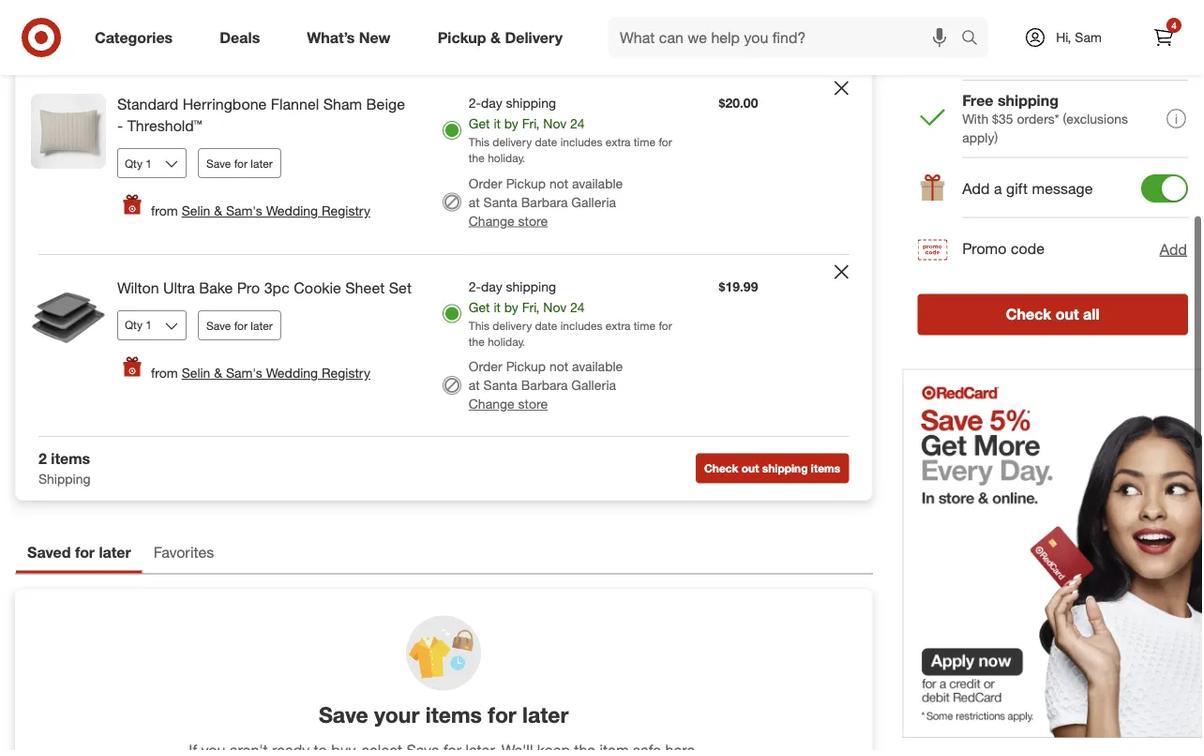 Task type: vqa. For each thing, say whether or not it's contained in the screenshot.
bottom &
yes



Task type: describe. For each thing, give the bounding box(es) containing it.
items inside button
[[811, 461, 841, 475]]

wedding for sham
[[266, 203, 318, 219]]

it for standard herringbone flannel sham beige - threshold™
[[494, 116, 501, 132]]

what's
[[307, 28, 355, 46]]

standard herringbone flannel sham beige - threshold&#8482; image
[[31, 94, 106, 169]]

add for add
[[1160, 240, 1187, 258]]

not available radio
[[442, 193, 461, 211]]

& for 3pc
[[214, 365, 222, 381]]

ultra
[[163, 279, 195, 297]]

wedding for pro
[[266, 365, 318, 381]]

2- for wilton ultra bake pro 3pc cookie sheet set
[[469, 278, 481, 295]]

new
[[359, 28, 391, 46]]

pickup for wilton ultra bake pro 3pc cookie sheet set
[[506, 358, 546, 375]]

change for wilton ultra bake pro 3pc cookie sheet set
[[469, 396, 515, 412]]

barbara for standard herringbone flannel sham beige - threshold™
[[521, 194, 568, 210]]

apply)
[[962, 129, 998, 146]]

holiday. for standard herringbone flannel sham beige - threshold™
[[488, 151, 525, 165]]

holiday. for wilton ultra bake pro 3pc cookie sheet set
[[488, 335, 525, 349]]

(exclusions
[[1063, 110, 1128, 127]]

favorites
[[154, 543, 214, 562]]

2-day shipping get it by fri, nov 24 this delivery date includes extra time for the holiday. for wilton ultra bake pro 3pc cookie sheet set
[[469, 278, 672, 349]]

not available radio
[[442, 376, 461, 395]]

favorites link
[[142, 534, 225, 574]]

what's new
[[307, 28, 391, 46]]

2- for standard herringbone flannel sham beige - threshold™
[[469, 95, 481, 111]]

fri, for wilton ultra bake pro 3pc cookie sheet set
[[522, 299, 540, 316]]

selin & sam's wedding registry link for bake
[[182, 365, 370, 381]]

date for standard herringbone flannel sham beige - threshold™
[[535, 135, 557, 149]]

pickup & delivery
[[438, 28, 563, 46]]

flannel
[[271, 95, 319, 114]]

deals link
[[204, 17, 283, 58]]

code
[[1011, 240, 1045, 258]]

categories link
[[79, 17, 196, 58]]

santa for wilton ultra bake pro 3pc cookie sheet set
[[484, 377, 518, 393]]

sam's for flannel
[[226, 203, 262, 219]]

the for standard herringbone flannel sham beige - threshold™
[[469, 151, 485, 165]]

includes for wilton ultra bake pro 3pc cookie sheet set
[[561, 319, 603, 333]]

save for later button for bake
[[198, 310, 281, 340]]

2 items shipping
[[38, 450, 90, 487]]

time for standard herringbone flannel sham beige - threshold™
[[634, 135, 656, 149]]

sam
[[1075, 29, 1102, 45]]

set
[[389, 279, 412, 297]]

change store button for wilton ultra bake pro 3pc cookie sheet set
[[469, 395, 548, 414]]

-
[[117, 117, 123, 135]]

change store button for standard herringbone flannel sham beige - threshold™
[[469, 211, 548, 230]]

cookie
[[294, 279, 341, 297]]

0 vertical spatial &
[[490, 28, 501, 46]]

$35
[[992, 110, 1013, 127]]

$19.99
[[719, 278, 758, 295]]

standard herringbone flannel sham beige - threshold™ link
[[117, 94, 412, 137]]

delivery for standard herringbone flannel sham beige - threshold™
[[493, 135, 532, 149]]

saved for later link
[[16, 534, 142, 574]]

this for wilton ultra bake pro 3pc cookie sheet set
[[469, 319, 490, 333]]

add button
[[1159, 238, 1188, 261]]

out for shipping
[[742, 461, 759, 475]]

selin for ultra
[[182, 365, 210, 381]]

gift
[[1006, 179, 1028, 198]]

save for later button for flannel
[[198, 148, 281, 178]]

nov for standard herringbone flannel sham beige - threshold™
[[543, 116, 567, 132]]

wilton
[[117, 279, 159, 297]]

santa for standard herringbone flannel sham beige - threshold™
[[484, 194, 518, 210]]

day for standard herringbone flannel sham beige - threshold™
[[481, 95, 502, 111]]

pickup & delivery link
[[422, 17, 586, 58]]

registry for 3pc
[[322, 365, 370, 381]]

your
[[374, 702, 420, 728]]

herringbone
[[183, 95, 267, 114]]

items inside 2 items shipping
[[51, 450, 90, 468]]

check out shipping items button
[[696, 453, 849, 483]]

barbara for wilton ultra bake pro 3pc cookie sheet set
[[521, 377, 568, 393]]

a
[[994, 179, 1002, 198]]

get for wilton ultra bake pro 3pc cookie sheet set
[[469, 299, 490, 316]]

extra for standard herringbone flannel sham beige - threshold™
[[606, 135, 631, 149]]

this for standard herringbone flannel sham beige - threshold™
[[469, 135, 490, 149]]

2
[[38, 450, 47, 468]]

get for standard herringbone flannel sham beige - threshold™
[[469, 116, 490, 132]]

promo
[[962, 240, 1007, 258]]

registry for beige
[[322, 203, 370, 219]]

from selin & sam's wedding registry for flannel
[[151, 203, 370, 219]]

fri, for standard herringbone flannel sham beige - threshold™
[[522, 116, 540, 132]]

at for standard herringbone flannel sham beige - threshold™
[[469, 194, 480, 210]]

cart item ready to fulfill group containing wilton ultra bake pro 3pc cookie sheet set
[[16, 255, 871, 436]]

all
[[1083, 305, 1100, 324]]

sham
[[323, 95, 362, 114]]

promo code
[[962, 240, 1045, 258]]

sam's for bake
[[226, 365, 262, 381]]

galleria for standard herringbone flannel sham beige - threshold™
[[571, 194, 616, 210]]

0 vertical spatial shipping
[[80, 28, 154, 49]]

extra for wilton ultra bake pro 3pc cookie sheet set
[[606, 319, 631, 333]]

bake
[[199, 279, 233, 297]]



Task type: locate. For each thing, give the bounding box(es) containing it.
2 it from the top
[[494, 299, 501, 316]]

free shipping with $35 orders* (exclusions apply)
[[962, 91, 1128, 146]]

order summary $74.95 total, 4 items image
[[917, 19, 1044, 79]]

2 store from the top
[[518, 396, 548, 412]]

2 vertical spatial save
[[319, 702, 368, 728]]

at
[[469, 194, 480, 210], [469, 377, 480, 393]]

0 vertical spatial wedding
[[266, 203, 318, 219]]

0 vertical spatial pickup
[[438, 28, 486, 46]]

1 the from the top
[[469, 151, 485, 165]]

save for later button
[[198, 148, 281, 178], [198, 310, 281, 340]]

1 vertical spatial order
[[469, 358, 502, 375]]

0 vertical spatial date
[[535, 135, 557, 149]]

0 vertical spatial 24
[[570, 116, 585, 132]]

0 vertical spatial change store button
[[469, 211, 548, 230]]

24 for wilton ultra bake pro 3pc cookie sheet set
[[570, 299, 585, 316]]

order pickup not available at santa barbara galleria change store
[[469, 175, 623, 229], [469, 358, 623, 412]]

from up ultra on the left top of page
[[151, 203, 178, 219]]

selin & sam's wedding registry link down 3pc
[[182, 365, 370, 381]]

store for wilton ultra bake pro 3pc cookie sheet set
[[518, 396, 548, 412]]

cart item ready to fulfill group
[[16, 72, 871, 254], [16, 255, 871, 436]]

shipping inside the free shipping with $35 orders* (exclusions apply)
[[998, 91, 1059, 109]]

available
[[572, 175, 623, 191], [572, 358, 623, 375]]

2 time from the top
[[634, 319, 656, 333]]

1 vertical spatial check
[[704, 461, 738, 475]]

check for check out shipping items
[[704, 461, 738, 475]]

0 vertical spatial 2-day shipping get it by fri, nov 24 this delivery date includes extra time for the holiday.
[[469, 95, 672, 165]]

4 link
[[1143, 17, 1184, 58]]

1 vertical spatial from selin & sam's wedding registry
[[151, 365, 370, 381]]

1 vertical spatial store
[[518, 396, 548, 412]]

2 fri, from the top
[[522, 299, 540, 316]]

1 sam's from the top
[[226, 203, 262, 219]]

1 save for later from the top
[[206, 156, 273, 170]]

1 change from the top
[[469, 212, 515, 229]]

shipping down 2
[[38, 471, 90, 487]]

0 vertical spatial extra
[[606, 135, 631, 149]]

1 by from the top
[[504, 116, 518, 132]]

1 not from the top
[[549, 175, 568, 191]]

categories
[[95, 28, 173, 46]]

what's new link
[[291, 17, 414, 58]]

1 vertical spatial 24
[[570, 299, 585, 316]]

add for add a gift message
[[962, 179, 990, 198]]

2 galleria from the top
[[571, 377, 616, 393]]

barbara
[[521, 194, 568, 210], [521, 377, 568, 393]]

order for wilton ultra bake pro 3pc cookie sheet set
[[469, 358, 502, 375]]

1 vertical spatial cart item ready to fulfill group
[[16, 255, 871, 436]]

selin & sam's wedding registry link
[[182, 203, 370, 219], [182, 365, 370, 381]]

get
[[469, 116, 490, 132], [469, 299, 490, 316]]

hi, sam
[[1056, 29, 1102, 45]]

delivery for wilton ultra bake pro 3pc cookie sheet set
[[493, 319, 532, 333]]

for
[[659, 135, 672, 149], [234, 156, 248, 170], [234, 318, 248, 332], [659, 319, 672, 333], [75, 543, 95, 562], [488, 702, 516, 728]]

0 vertical spatial by
[[504, 116, 518, 132]]

order pickup not available at santa barbara galleria change store for standard herringbone flannel sham beige - threshold™
[[469, 175, 623, 229]]

2 2-day shipping get it by fri, nov 24 this delivery date includes extra time for the holiday. from the top
[[469, 278, 672, 349]]

day for wilton ultra bake pro 3pc cookie sheet set
[[481, 278, 502, 295]]

nov
[[543, 116, 567, 132], [543, 299, 567, 316]]

1 this from the top
[[469, 135, 490, 149]]

the
[[469, 151, 485, 165], [469, 335, 485, 349]]

pro
[[237, 279, 260, 297]]

includes
[[561, 135, 603, 149], [561, 319, 603, 333]]

search button
[[953, 17, 998, 62]]

0 vertical spatial nov
[[543, 116, 567, 132]]

at right not available radio
[[469, 377, 480, 393]]

date
[[535, 135, 557, 149], [535, 319, 557, 333]]

save for later
[[206, 156, 273, 170], [206, 318, 273, 332]]

deals
[[220, 28, 260, 46]]

1 order pickup not available at santa barbara galleria change store from the top
[[469, 175, 623, 229]]

2 santa from the top
[[484, 377, 518, 393]]

this
[[469, 135, 490, 149], [469, 319, 490, 333]]

1 vertical spatial 2-day shipping get it by fri, nov 24 this delivery date includes extra time for the holiday.
[[469, 278, 672, 349]]

0 vertical spatial available
[[572, 175, 623, 191]]

1 selin & sam's wedding registry link from the top
[[182, 203, 370, 219]]

2 not from the top
[[549, 358, 568, 375]]

2 barbara from the top
[[521, 377, 568, 393]]

message
[[1032, 179, 1093, 198]]

by
[[504, 116, 518, 132], [504, 299, 518, 316]]

2 registry from the top
[[322, 365, 370, 381]]

threshold™
[[127, 117, 202, 135]]

target redcard save 5% get more every day. in store & online. apply now for a credit or debit redcard. *some restrictions apply. image
[[902, 369, 1203, 738]]

1 store from the top
[[518, 212, 548, 229]]

date for wilton ultra bake pro 3pc cookie sheet set
[[535, 319, 557, 333]]

registry
[[322, 203, 370, 219], [322, 365, 370, 381]]

shipping
[[80, 28, 154, 49], [38, 471, 90, 487]]

1 vertical spatial date
[[535, 319, 557, 333]]

1 delivery from the top
[[493, 135, 532, 149]]

1 from selin & sam's wedding registry from the top
[[151, 203, 370, 219]]

0 vertical spatial store
[[518, 212, 548, 229]]

order pickup not available at santa barbara galleria change store for wilton ultra bake pro 3pc cookie sheet set
[[469, 358, 623, 412]]

2 save for later from the top
[[206, 318, 273, 332]]

1 registry from the top
[[322, 203, 370, 219]]

day
[[481, 95, 502, 111], [481, 278, 502, 295]]

save for later down standard herringbone flannel sham beige - threshold™
[[206, 156, 273, 170]]

saved for later
[[27, 543, 131, 562]]

2 change store button from the top
[[469, 395, 548, 414]]

0 vertical spatial save for later
[[206, 156, 273, 170]]

1 change store button from the top
[[469, 211, 548, 230]]

from for standard
[[151, 203, 178, 219]]

it for wilton ultra bake pro 3pc cookie sheet set
[[494, 299, 501, 316]]

wedding
[[266, 203, 318, 219], [266, 365, 318, 381]]

1 vertical spatial sam's
[[226, 365, 262, 381]]

galleria
[[571, 194, 616, 210], [571, 377, 616, 393]]

holiday.
[[488, 151, 525, 165], [488, 335, 525, 349]]

1 vertical spatial from
[[151, 365, 178, 381]]

1 vertical spatial time
[[634, 319, 656, 333]]

1 vertical spatial the
[[469, 335, 485, 349]]

wilton ultra bake pro 3pc cookie sheet set
[[117, 279, 412, 297]]

1 vertical spatial selin
[[182, 365, 210, 381]]

barbara right not available radio
[[521, 377, 568, 393]]

2 wedding from the top
[[266, 365, 318, 381]]

by for wilton ultra bake pro 3pc cookie sheet set
[[504, 299, 518, 316]]

0 vertical spatial galleria
[[571, 194, 616, 210]]

1 vertical spatial at
[[469, 377, 480, 393]]

1 cart item ready to fulfill group from the top
[[16, 72, 871, 254]]

from selin & sam's wedding registry
[[151, 203, 370, 219], [151, 365, 370, 381]]

1 day from the top
[[481, 95, 502, 111]]

0 vertical spatial selin & sam's wedding registry link
[[182, 203, 370, 219]]

barbara right not available option
[[521, 194, 568, 210]]

out for all
[[1056, 305, 1079, 324]]

$20.00
[[719, 95, 758, 111]]

save left your
[[319, 702, 368, 728]]

fri,
[[522, 116, 540, 132], [522, 299, 540, 316]]

& up "bake"
[[214, 203, 222, 219]]

1 vertical spatial 2-
[[469, 278, 481, 295]]

wedding down 3pc
[[266, 365, 318, 381]]

save your items for later
[[319, 702, 569, 728]]

by for standard herringbone flannel sham beige - threshold™
[[504, 116, 518, 132]]

1 vertical spatial save for later button
[[198, 310, 281, 340]]

selin & sam's wedding registry link for flannel
[[182, 203, 370, 219]]

2 cart item ready to fulfill group from the top
[[16, 255, 871, 436]]

1 vertical spatial &
[[214, 203, 222, 219]]

selin up ultra on the left top of page
[[182, 203, 210, 219]]

24
[[570, 116, 585, 132], [570, 299, 585, 316]]

& for beige
[[214, 203, 222, 219]]

save down "bake"
[[206, 318, 231, 332]]

1 at from the top
[[469, 194, 480, 210]]

registry up the sheet
[[322, 203, 370, 219]]

free
[[962, 91, 994, 109]]

2- down pickup & delivery
[[469, 95, 481, 111]]

with
[[962, 110, 989, 127]]

1 save for later button from the top
[[198, 148, 281, 178]]

1 vertical spatial this
[[469, 319, 490, 333]]

2 holiday. from the top
[[488, 335, 525, 349]]

0 vertical spatial the
[[469, 151, 485, 165]]

save
[[206, 156, 231, 170], [206, 318, 231, 332], [319, 702, 368, 728]]

0 vertical spatial 2-
[[469, 95, 481, 111]]

1 order from the top
[[469, 175, 502, 191]]

1 galleria from the top
[[571, 194, 616, 210]]

1 vertical spatial by
[[504, 299, 518, 316]]

0 horizontal spatial out
[[742, 461, 759, 475]]

1 date from the top
[[535, 135, 557, 149]]

standard herringbone flannel sham beige - threshold™
[[117, 95, 405, 135]]

2 selin from the top
[[182, 365, 210, 381]]

1 vertical spatial day
[[481, 278, 502, 295]]

1 santa from the top
[[484, 194, 518, 210]]

save for later for bake
[[206, 318, 273, 332]]

1 vertical spatial available
[[572, 358, 623, 375]]

orders*
[[1017, 110, 1059, 127]]

sheet
[[345, 279, 385, 297]]

save down herringbone
[[206, 156, 231, 170]]

0 vertical spatial at
[[469, 194, 480, 210]]

0 vertical spatial order
[[469, 175, 502, 191]]

0 vertical spatial cart item ready to fulfill group
[[16, 72, 871, 254]]

pickup for standard herringbone flannel sham beige - threshold™
[[506, 175, 546, 191]]

2 by from the top
[[504, 299, 518, 316]]

2 vertical spatial pickup
[[506, 358, 546, 375]]

out inside button
[[742, 461, 759, 475]]

1 vertical spatial save
[[206, 318, 231, 332]]

1 vertical spatial registry
[[322, 365, 370, 381]]

change store button right not available radio
[[469, 395, 548, 414]]

save for later down 'pro'
[[206, 318, 273, 332]]

1 vertical spatial holiday.
[[488, 335, 525, 349]]

3pc
[[264, 279, 290, 297]]

1 vertical spatial shipping
[[38, 471, 90, 487]]

0 vertical spatial time
[[634, 135, 656, 149]]

1 selin from the top
[[182, 203, 210, 219]]

0 vertical spatial change
[[469, 212, 515, 229]]

change store button
[[469, 211, 548, 230], [469, 395, 548, 414]]

wedding up 3pc
[[266, 203, 318, 219]]

1 2- from the top
[[469, 95, 481, 111]]

& left delivery
[[490, 28, 501, 46]]

sam's down 'pro'
[[226, 365, 262, 381]]

2 24 from the top
[[570, 299, 585, 316]]

0 vertical spatial delivery
[[493, 135, 532, 149]]

not for wilton ultra bake pro 3pc cookie sheet set
[[549, 358, 568, 375]]

later inside saved for later link
[[99, 543, 131, 562]]

day down pickup & delivery
[[481, 95, 502, 111]]

0 vertical spatial get
[[469, 116, 490, 132]]

santa right not available radio
[[484, 377, 518, 393]]

1 barbara from the top
[[521, 194, 568, 210]]

1 time from the top
[[634, 135, 656, 149]]

wilton ultra bake pro 3pc cookie sheet set link
[[117, 278, 412, 299]]

0 vertical spatial check
[[1006, 305, 1052, 324]]

0 vertical spatial save for later button
[[198, 148, 281, 178]]

1 24 from the top
[[570, 116, 585, 132]]

sam's
[[226, 203, 262, 219], [226, 365, 262, 381]]

search
[[953, 30, 998, 48]]

1 vertical spatial order pickup not available at santa barbara galleria change store
[[469, 358, 623, 412]]

1 includes from the top
[[561, 135, 603, 149]]

1 vertical spatial santa
[[484, 377, 518, 393]]

at for wilton ultra bake pro 3pc cookie sheet set
[[469, 377, 480, 393]]

shipping inside button
[[762, 461, 808, 475]]

0 vertical spatial out
[[1056, 305, 1079, 324]]

&
[[490, 28, 501, 46], [214, 203, 222, 219], [214, 365, 222, 381]]

add a gift message
[[962, 179, 1093, 198]]

hi,
[[1056, 29, 1071, 45]]

2 nov from the top
[[543, 299, 567, 316]]

change store button right not available option
[[469, 211, 548, 230]]

out inside 'button'
[[1056, 305, 1079, 324]]

2 this from the top
[[469, 319, 490, 333]]

0 vertical spatial order pickup not available at santa barbara galleria change store
[[469, 175, 623, 229]]

change for standard herringbone flannel sham beige - threshold™
[[469, 212, 515, 229]]

1 vertical spatial nov
[[543, 299, 567, 316]]

from for wilton
[[151, 365, 178, 381]]

cart item ready to fulfill group containing standard herringbone flannel sham beige - threshold™
[[16, 72, 871, 254]]

items
[[51, 450, 90, 468], [811, 461, 841, 475], [426, 702, 482, 728]]

1 nov from the top
[[543, 116, 567, 132]]

2 available from the top
[[572, 358, 623, 375]]

0 vertical spatial barbara
[[521, 194, 568, 210]]

1 vertical spatial pickup
[[506, 175, 546, 191]]

save for ultra
[[206, 318, 231, 332]]

shipping up standard
[[80, 28, 154, 49]]

check for check out all
[[1006, 305, 1052, 324]]

2 day from the top
[[481, 278, 502, 295]]

order
[[469, 175, 502, 191], [469, 358, 502, 375]]

available for wilton ultra bake pro 3pc cookie sheet set
[[572, 358, 623, 375]]

1 vertical spatial fri,
[[522, 299, 540, 316]]

standard
[[117, 95, 178, 114]]

1 vertical spatial save for later
[[206, 318, 273, 332]]

2 get from the top
[[469, 299, 490, 316]]

check out all
[[1006, 305, 1100, 324]]

selin
[[182, 203, 210, 219], [182, 365, 210, 381]]

0 vertical spatial includes
[[561, 135, 603, 149]]

2 from from the top
[[151, 365, 178, 381]]

1 vertical spatial add
[[1160, 240, 1187, 258]]

0 vertical spatial registry
[[322, 203, 370, 219]]

0 horizontal spatial items
[[51, 450, 90, 468]]

2 selin & sam's wedding registry link from the top
[[182, 365, 370, 381]]

sam's up 'pro'
[[226, 203, 262, 219]]

1 vertical spatial get
[[469, 299, 490, 316]]

store for standard herringbone flannel sham beige - threshold™
[[518, 212, 548, 229]]

2 change from the top
[[469, 396, 515, 412]]

24 for standard herringbone flannel sham beige - threshold™
[[570, 116, 585, 132]]

1 get from the top
[[469, 116, 490, 132]]

1 vertical spatial it
[[494, 299, 501, 316]]

selin for herringbone
[[182, 203, 210, 219]]

1 vertical spatial delivery
[[493, 319, 532, 333]]

delivery
[[493, 135, 532, 149], [493, 319, 532, 333]]

& down "bake"
[[214, 365, 222, 381]]

2 2- from the top
[[469, 278, 481, 295]]

1 fri, from the top
[[522, 116, 540, 132]]

2 save for later button from the top
[[198, 310, 281, 340]]

check
[[1006, 305, 1052, 324], [704, 461, 738, 475]]

1 horizontal spatial items
[[426, 702, 482, 728]]

2-
[[469, 95, 481, 111], [469, 278, 481, 295]]

1 vertical spatial barbara
[[521, 377, 568, 393]]

time for wilton ultra bake pro 3pc cookie sheet set
[[634, 319, 656, 333]]

includes for standard herringbone flannel sham beige - threshold™
[[561, 135, 603, 149]]

1 vertical spatial out
[[742, 461, 759, 475]]

save for herringbone
[[206, 156, 231, 170]]

selin down ultra on the left top of page
[[182, 365, 210, 381]]

2 at from the top
[[469, 377, 480, 393]]

save for later for flannel
[[206, 156, 273, 170]]

shipping
[[998, 91, 1059, 109], [506, 95, 556, 111], [506, 278, 556, 295], [762, 461, 808, 475]]

2-day shipping get it by fri, nov 24 this delivery date includes extra time for the holiday. for standard herringbone flannel sham beige - threshold™
[[469, 95, 672, 165]]

2 vertical spatial &
[[214, 365, 222, 381]]

order for standard herringbone flannel sham beige - threshold™
[[469, 175, 502, 191]]

0 vertical spatial santa
[[484, 194, 518, 210]]

1 vertical spatial includes
[[561, 319, 603, 333]]

1 it from the top
[[494, 116, 501, 132]]

from selin & sam's wedding registry for bake
[[151, 365, 370, 381]]

from selin & sam's wedding registry down wilton ultra bake pro 3pc cookie sheet set link on the top of page
[[151, 365, 370, 381]]

1 available from the top
[[572, 175, 623, 191]]

wilton ultra bake pro 3pc cookie sheet set image
[[31, 278, 106, 353]]

0 vertical spatial day
[[481, 95, 502, 111]]

2- right set
[[469, 278, 481, 295]]

0 horizontal spatial add
[[962, 179, 990, 198]]

check inside check out shipping items button
[[704, 461, 738, 475]]

from down ultra on the left top of page
[[151, 365, 178, 381]]

1 vertical spatial not
[[549, 358, 568, 375]]

None radio
[[442, 121, 461, 140]]

2 horizontal spatial items
[[811, 461, 841, 475]]

selin & sam's wedding registry link up 3pc
[[182, 203, 370, 219]]

1 extra from the top
[[606, 135, 631, 149]]

it
[[494, 116, 501, 132], [494, 299, 501, 316]]

0 vertical spatial fri,
[[522, 116, 540, 132]]

not for standard herringbone flannel sham beige - threshold™
[[549, 175, 568, 191]]

2 order pickup not available at santa barbara galleria change store from the top
[[469, 358, 623, 412]]

santa right not available option
[[484, 194, 518, 210]]

1 horizontal spatial check
[[1006, 305, 1052, 324]]

1 horizontal spatial add
[[1160, 240, 1187, 258]]

add inside button
[[1160, 240, 1187, 258]]

day right set
[[481, 278, 502, 295]]

1 vertical spatial change
[[469, 396, 515, 412]]

delivery
[[505, 28, 563, 46]]

1 vertical spatial selin & sam's wedding registry link
[[182, 365, 370, 381]]

1 holiday. from the top
[[488, 151, 525, 165]]

registry down the sheet
[[322, 365, 370, 381]]

2 delivery from the top
[[493, 319, 532, 333]]

santa
[[484, 194, 518, 210], [484, 377, 518, 393]]

the for wilton ultra bake pro 3pc cookie sheet set
[[469, 335, 485, 349]]

0 horizontal spatial check
[[704, 461, 738, 475]]

1 horizontal spatial out
[[1056, 305, 1079, 324]]

pickup
[[438, 28, 486, 46], [506, 175, 546, 191], [506, 358, 546, 375]]

1 from from the top
[[151, 203, 178, 219]]

0 vertical spatial selin
[[182, 203, 210, 219]]

0 vertical spatial holiday.
[[488, 151, 525, 165]]

check out all button
[[917, 294, 1188, 335]]

save for later button down standard herringbone flannel sham beige - threshold™
[[198, 148, 281, 178]]

2 order from the top
[[469, 358, 502, 375]]

0 vertical spatial save
[[206, 156, 231, 170]]

2 date from the top
[[535, 319, 557, 333]]

check out shipping items
[[704, 461, 841, 475]]

beige
[[366, 95, 405, 114]]

4
[[1172, 19, 1177, 31]]

2 extra from the top
[[606, 319, 631, 333]]

1 wedding from the top
[[266, 203, 318, 219]]

2 the from the top
[[469, 335, 485, 349]]

None radio
[[442, 304, 461, 323]]

0 vertical spatial not
[[549, 175, 568, 191]]

2 from selin & sam's wedding registry from the top
[[151, 365, 370, 381]]

extra
[[606, 135, 631, 149], [606, 319, 631, 333]]

0 vertical spatial it
[[494, 116, 501, 132]]

add
[[962, 179, 990, 198], [1160, 240, 1187, 258]]

What can we help you find? suggestions appear below search field
[[609, 17, 966, 58]]

check inside check out all 'button'
[[1006, 305, 1052, 324]]

0 vertical spatial add
[[962, 179, 990, 198]]

1 vertical spatial wedding
[[266, 365, 318, 381]]

available for standard herringbone flannel sham beige - threshold™
[[572, 175, 623, 191]]

store
[[518, 212, 548, 229], [518, 396, 548, 412]]

2-day shipping get it by fri, nov 24 this delivery date includes extra time for the holiday.
[[469, 95, 672, 165], [469, 278, 672, 349]]

0 vertical spatial sam's
[[226, 203, 262, 219]]

0 vertical spatial this
[[469, 135, 490, 149]]

2 sam's from the top
[[226, 365, 262, 381]]

galleria for wilton ultra bake pro 3pc cookie sheet set
[[571, 377, 616, 393]]

from selin & sam's wedding registry up wilton ultra bake pro 3pc cookie sheet set at the top of the page
[[151, 203, 370, 219]]

0 vertical spatial from
[[151, 203, 178, 219]]

1 2-day shipping get it by fri, nov 24 this delivery date includes extra time for the holiday. from the top
[[469, 95, 672, 165]]

1 vertical spatial galleria
[[571, 377, 616, 393]]

saved
[[27, 543, 71, 562]]

nov for wilton ultra bake pro 3pc cookie sheet set
[[543, 299, 567, 316]]

at right not available option
[[469, 194, 480, 210]]

1 vertical spatial change store button
[[469, 395, 548, 414]]

2 includes from the top
[[561, 319, 603, 333]]

save for later button down 'pro'
[[198, 310, 281, 340]]



